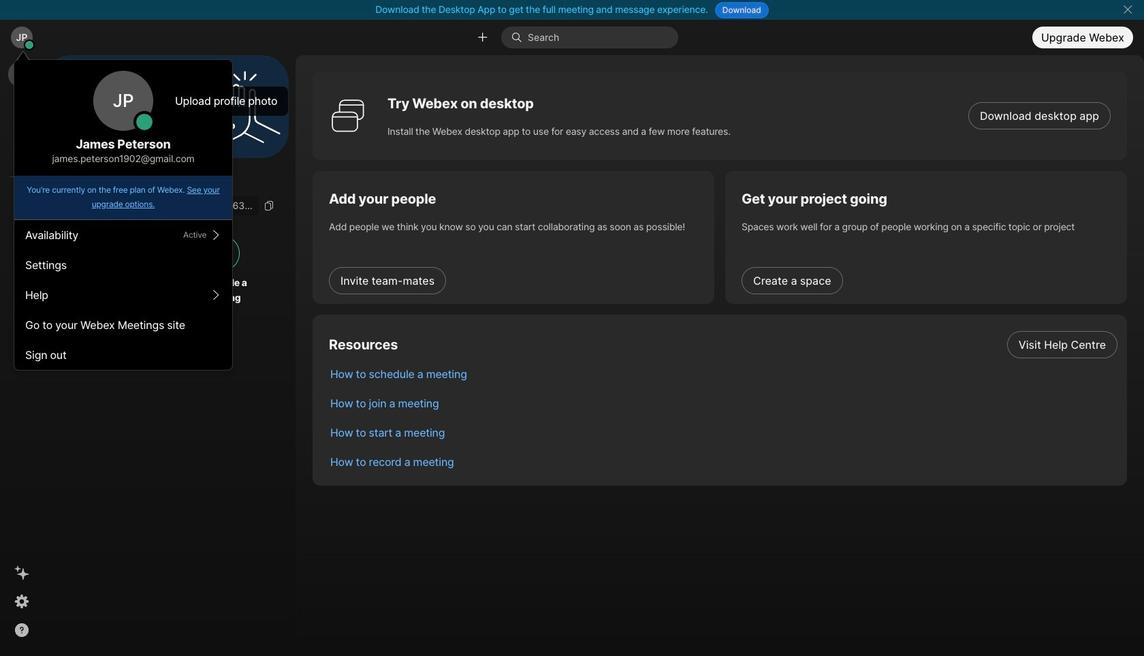 Task type: locate. For each thing, give the bounding box(es) containing it.
1 list item from the top
[[320, 330, 1128, 359]]

cancel_16 image
[[1123, 4, 1134, 15]]

None text field
[[55, 196, 259, 216]]

list item
[[320, 330, 1128, 359], [320, 359, 1128, 388], [320, 388, 1128, 418], [320, 418, 1128, 447], [320, 447, 1128, 476]]

navigation
[[0, 55, 44, 656]]

profile settings menu menu bar
[[14, 220, 232, 370]]

two hands high-fiving image
[[204, 66, 286, 148]]

set status menu item
[[14, 220, 232, 250]]

arrow right_16 image
[[211, 290, 221, 301]]



Task type: describe. For each thing, give the bounding box(es) containing it.
4 list item from the top
[[320, 418, 1128, 447]]

webex tab list
[[8, 61, 35, 207]]

go to your webex meetings site menu item
[[14, 310, 232, 340]]

3 list item from the top
[[320, 388, 1128, 418]]

help menu item
[[14, 280, 232, 310]]

arrow right_16 image
[[211, 230, 221, 241]]

2 list item from the top
[[320, 359, 1128, 388]]

5 list item from the top
[[320, 447, 1128, 476]]

settings menu item
[[14, 250, 232, 280]]

sign out menu item
[[14, 340, 232, 370]]



Task type: vqa. For each thing, say whether or not it's contained in the screenshot.
NOTIFICATIONS Tab
no



